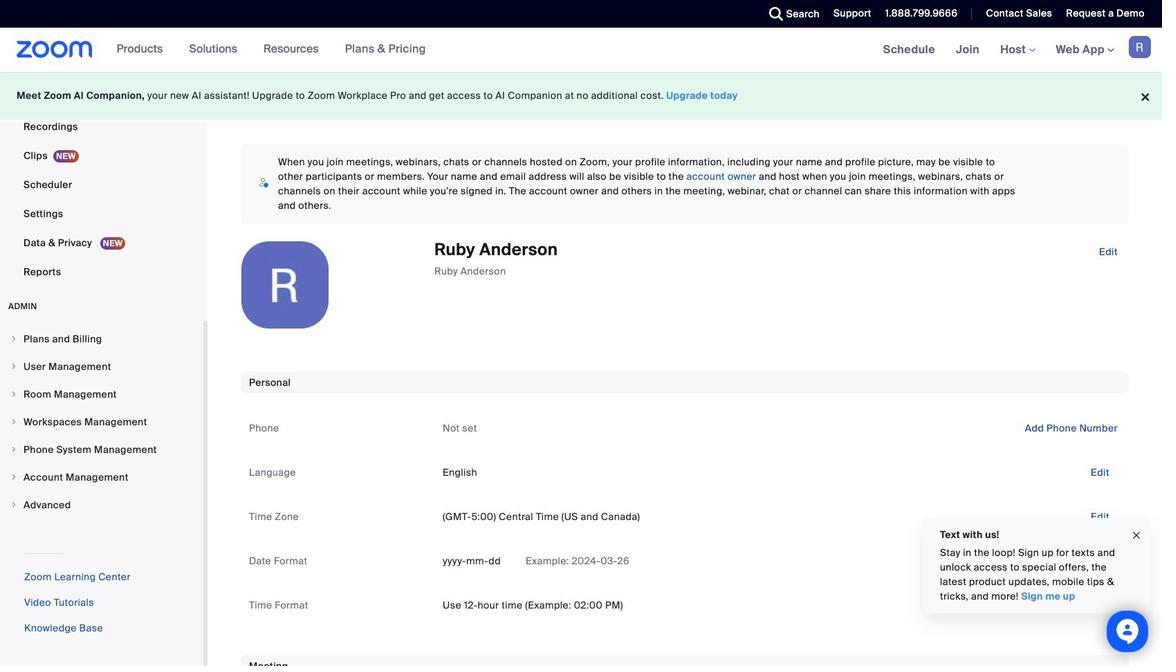 Task type: vqa. For each thing, say whether or not it's contained in the screenshot.
first right image from the bottom
yes



Task type: describe. For each thing, give the bounding box(es) containing it.
7 menu item from the top
[[0, 492, 203, 518]]

profile picture image
[[1130, 36, 1152, 58]]

user photo image
[[242, 242, 329, 329]]

product information navigation
[[106, 28, 437, 72]]

3 menu item from the top
[[0, 381, 203, 408]]

personal menu menu
[[0, 0, 203, 287]]

1 right image from the top
[[10, 418, 18, 426]]

right image for sixth menu item from the bottom
[[10, 363, 18, 371]]

2 right image from the top
[[10, 446, 18, 454]]

zoom logo image
[[17, 41, 92, 58]]

right image for seventh menu item from the bottom of the admin menu menu
[[10, 335, 18, 343]]

edit user photo image
[[274, 279, 296, 291]]

4 menu item from the top
[[0, 409, 203, 435]]



Task type: locate. For each thing, give the bounding box(es) containing it.
3 right image from the top
[[10, 390, 18, 399]]

meetings navigation
[[873, 28, 1163, 73]]

1 right image from the top
[[10, 335, 18, 343]]

right image
[[10, 335, 18, 343], [10, 363, 18, 371], [10, 390, 18, 399], [10, 473, 18, 482]]

admin menu menu
[[0, 326, 203, 520]]

3 right image from the top
[[10, 501, 18, 509]]

6 menu item from the top
[[0, 464, 203, 491]]

close image
[[1132, 528, 1143, 544]]

2 menu item from the top
[[0, 354, 203, 380]]

menu item
[[0, 326, 203, 352], [0, 354, 203, 380], [0, 381, 203, 408], [0, 409, 203, 435], [0, 437, 203, 463], [0, 464, 203, 491], [0, 492, 203, 518]]

1 menu item from the top
[[0, 326, 203, 352]]

banner
[[0, 28, 1163, 73]]

footer
[[0, 72, 1163, 120]]

right image for sixth menu item from the top of the admin menu menu
[[10, 473, 18, 482]]

5 menu item from the top
[[0, 437, 203, 463]]

4 right image from the top
[[10, 473, 18, 482]]

right image for 3rd menu item from the top
[[10, 390, 18, 399]]

right image
[[10, 418, 18, 426], [10, 446, 18, 454], [10, 501, 18, 509]]

2 right image from the top
[[10, 363, 18, 371]]

0 vertical spatial right image
[[10, 418, 18, 426]]

1 vertical spatial right image
[[10, 446, 18, 454]]

2 vertical spatial right image
[[10, 501, 18, 509]]



